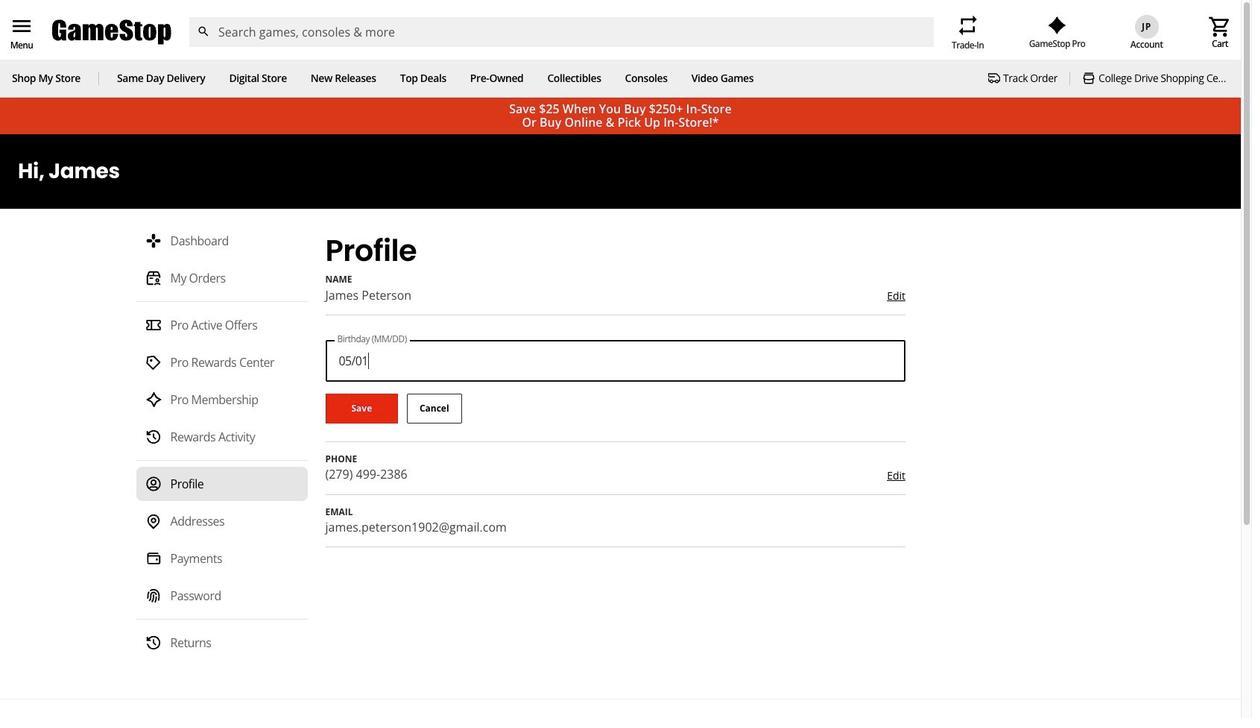 Task type: locate. For each thing, give the bounding box(es) containing it.
payments icon image
[[145, 550, 161, 567]]

gamestop pro icon image
[[1048, 17, 1067, 34]]

None search field
[[189, 17, 934, 47]]

dashboard icon image
[[145, 233, 161, 249]]

None text field
[[325, 340, 906, 381]]

rewards activity icon image
[[145, 429, 161, 445]]



Task type: vqa. For each thing, say whether or not it's contained in the screenshot.
Search Icon
no



Task type: describe. For each thing, give the bounding box(es) containing it.
profile icon image
[[145, 476, 161, 492]]

my orders icon image
[[145, 270, 161, 286]]

pro membership icon image
[[145, 392, 161, 408]]

gamestop image
[[52, 18, 171, 46]]

pro rewards center icon image
[[145, 354, 161, 371]]

Search games, consoles & more search field
[[218, 17, 907, 47]]

password icon image
[[145, 588, 161, 604]]

pro active offers icon image
[[145, 317, 161, 333]]

returns icon image
[[145, 635, 161, 651]]

addresses icon image
[[145, 513, 161, 530]]



